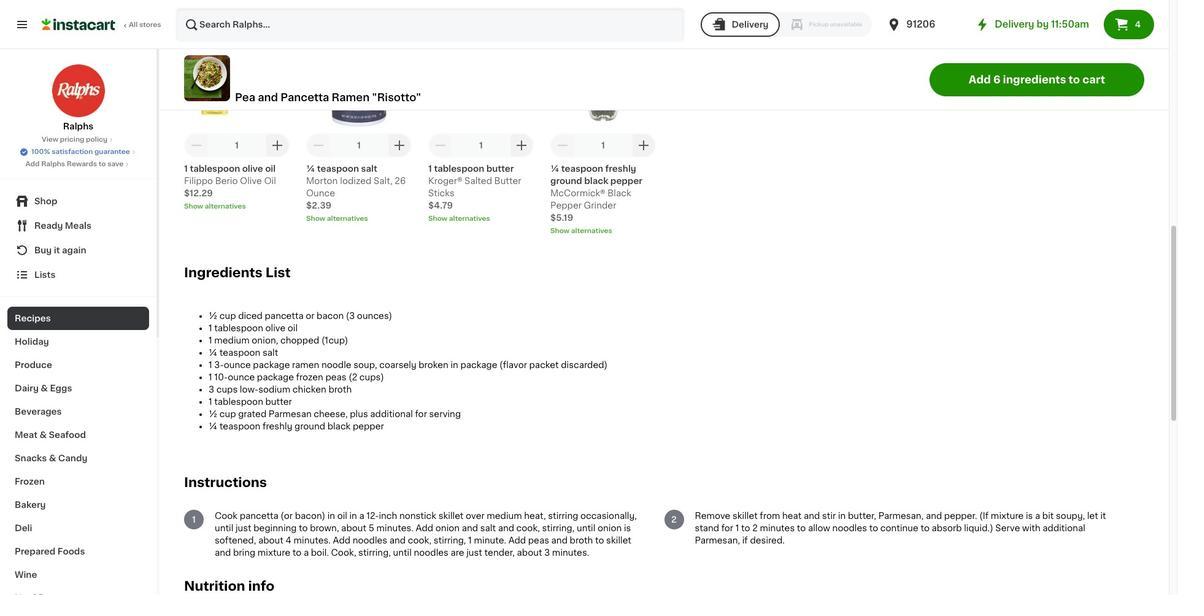 Task type: vqa. For each thing, say whether or not it's contained in the screenshot.
3rd Decrement quantity icon from the right
yes



Task type: locate. For each thing, give the bounding box(es) containing it.
black down cheese,
[[328, 422, 351, 431]]

liquid.)
[[965, 524, 994, 533]]

bakery link
[[7, 494, 149, 517]]

ramen
[[332, 92, 370, 102]]

decrement quantity image up mccormick®
[[556, 138, 570, 153]]

0 horizontal spatial for
[[415, 410, 427, 419]]

0 horizontal spatial black
[[328, 422, 351, 431]]

¼ up mccormick®
[[551, 164, 559, 173]]

½ cup diced pancetta or bacon (3 ounces) 1 tablespoon olive oil 1 medium onion, chopped (1cup) ¼ teaspoon salt 1 3-ounce package ramen noodle soup, coarsely broken in package (flavor packet discarded) 1 10-ounce package frozen peas (2 cups) 3 cups low-sodium chicken broth 1 tablespoon butter ½ cup grated parmesan cheese, plus additional for serving ¼ teaspoon freshly ground black pepper
[[209, 312, 608, 431]]

1 vertical spatial black
[[328, 422, 351, 431]]

1 horizontal spatial freshly
[[606, 164, 637, 173]]

0 horizontal spatial freshly
[[263, 422, 292, 431]]

about
[[341, 524, 367, 533], [258, 536, 284, 545], [517, 549, 542, 557]]

peas
[[326, 373, 347, 382], [528, 536, 549, 545]]

$2.39
[[306, 201, 332, 210]]

save
[[108, 161, 124, 168]]

remove
[[695, 512, 731, 520]]

dairy & eggs
[[15, 384, 72, 393]]

show alternatives button for $5.19
[[551, 226, 656, 236]]

black inside "¼ teaspoon freshly ground black pepper mccormick® black pepper grinder $5.19 show alternatives"
[[585, 177, 609, 185]]

peas inside ½ cup diced pancetta or bacon (3 ounces) 1 tablespoon olive oil 1 medium onion, chopped (1cup) ¼ teaspoon salt 1 3-ounce package ramen noodle soup, coarsely broken in package (flavor packet discarded) 1 10-ounce package frozen peas (2 cups) 3 cups low-sodium chicken broth 1 tablespoon butter ½ cup grated parmesan cheese, plus additional for serving ¼ teaspoon freshly ground black pepper
[[326, 373, 347, 382]]

mixture down beginning
[[258, 549, 290, 557]]

Search field
[[177, 9, 684, 41]]

soup,
[[354, 361, 377, 369]]

1 horizontal spatial mixture
[[991, 512, 1024, 520]]

pancetta left or
[[265, 312, 304, 320]]

delivery inside delivery button
[[732, 20, 769, 29]]

increment quantity image
[[270, 138, 285, 153], [637, 138, 651, 153]]

alternatives down the $4.79
[[449, 215, 490, 222]]

for down remove
[[722, 524, 734, 533]]

ground up mccormick®
[[551, 177, 582, 185]]

2 up desired. on the right bottom
[[753, 524, 758, 533]]

is inside remove skillet from heat and stir in butter, parmesan, and pepper. (if mixture is a bit soupy, let it stand for 1 to 2 minutes to allow noodles to continue to absorb liquid.) serve with additional parmesan, if desired.
[[1026, 512, 1033, 520]]

1 vertical spatial 3
[[545, 549, 550, 557]]

to down heat
[[797, 524, 806, 533]]

morton
[[306, 177, 338, 185]]

1 inside 1 tablespoon olive oil filippo berio olive oil $12.29 show alternatives
[[184, 164, 188, 173]]

1 vertical spatial broth
[[570, 536, 593, 545]]

stirring, up are
[[434, 536, 466, 545]]

recipes
[[15, 314, 51, 323]]

freshly inside "¼ teaspoon freshly ground black pepper mccormick® black pepper grinder $5.19 show alternatives"
[[606, 164, 637, 173]]

tablespoon up berio at the left top of page
[[190, 164, 240, 173]]

and
[[258, 92, 278, 102], [804, 512, 820, 520], [926, 512, 942, 520], [462, 524, 478, 533], [498, 524, 514, 533], [390, 536, 406, 545], [552, 536, 568, 545], [215, 549, 231, 557]]

about right tender,
[[517, 549, 542, 557]]

0 horizontal spatial additional
[[370, 410, 413, 419]]

1 horizontal spatial 3
[[545, 549, 550, 557]]

decrement quantity image up "morton"
[[311, 138, 326, 153]]

¼
[[306, 164, 315, 173], [551, 164, 559, 173], [209, 349, 217, 357], [209, 422, 217, 431]]

1
[[235, 141, 239, 150], [357, 141, 361, 150], [479, 141, 483, 150], [602, 141, 605, 150], [184, 164, 188, 173], [428, 164, 432, 173], [209, 324, 212, 333], [209, 336, 212, 345], [209, 361, 212, 369], [209, 373, 212, 382], [209, 398, 212, 406], [192, 516, 196, 524], [736, 524, 739, 533], [468, 536, 472, 545]]

0 vertical spatial it
[[54, 246, 60, 255]]

1 horizontal spatial 2
[[753, 524, 758, 533]]

just right are
[[467, 549, 483, 557]]

0 horizontal spatial increment quantity image
[[392, 138, 407, 153]]

delivery
[[995, 20, 1035, 29], [732, 20, 769, 29]]

1 horizontal spatial for
[[722, 524, 734, 533]]

0 vertical spatial salt
[[361, 164, 378, 173]]

and down softened,
[[215, 549, 231, 557]]

ralphs
[[63, 122, 93, 131], [41, 161, 65, 168]]

0 vertical spatial oil
[[265, 164, 276, 173]]

skillet left the over
[[439, 512, 464, 520]]

to down butter,
[[870, 524, 879, 533]]

cup left diced
[[220, 312, 236, 320]]

parmesan,
[[879, 512, 924, 520], [695, 536, 740, 545]]

& for snacks
[[49, 454, 56, 463]]

0 vertical spatial cook,
[[517, 524, 540, 533]]

add inside button
[[969, 75, 991, 84]]

0 horizontal spatial just
[[236, 524, 252, 533]]

it inside "link"
[[54, 246, 60, 255]]

ground down parmesan at the left bottom of page
[[295, 422, 325, 431]]

4 inside button
[[1136, 20, 1142, 29]]

onion up are
[[436, 524, 460, 533]]

decrement quantity image
[[311, 138, 326, 153], [433, 138, 448, 153]]

1 horizontal spatial broth
[[570, 536, 593, 545]]

1 vertical spatial minutes.
[[294, 536, 331, 545]]

pepper inside ½ cup diced pancetta or bacon (3 ounces) 1 tablespoon olive oil 1 medium onion, chopped (1cup) ¼ teaspoon salt 1 3-ounce package ramen noodle soup, coarsely broken in package (flavor packet discarded) 1 10-ounce package frozen peas (2 cups) 3 cups low-sodium chicken broth 1 tablespoon butter ½ cup grated parmesan cheese, plus additional for serving ¼ teaspoon freshly ground black pepper
[[353, 422, 384, 431]]

2 vertical spatial minutes.
[[552, 549, 590, 557]]

over
[[466, 512, 485, 520]]

pancetta inside ½ cup diced pancetta or bacon (3 ounces) 1 tablespoon olive oil 1 medium onion, chopped (1cup) ¼ teaspoon salt 1 3-ounce package ramen noodle soup, coarsely broken in package (flavor packet discarded) 1 10-ounce package frozen peas (2 cups) 3 cups low-sodium chicken broth 1 tablespoon butter ½ cup grated parmesan cheese, plus additional for serving ¼ teaspoon freshly ground black pepper
[[265, 312, 304, 320]]

to left cart
[[1069, 75, 1081, 84]]

1 vertical spatial medium
[[487, 512, 522, 520]]

1 horizontal spatial minutes.
[[377, 524, 414, 533]]

1 decrement quantity image from the left
[[311, 138, 326, 153]]

1 vertical spatial additional
[[1043, 524, 1086, 533]]

in up brown,
[[328, 512, 335, 520]]

instructions
[[184, 476, 267, 489]]

bacon)
[[295, 512, 325, 520]]

show alternatives button down "iodized"
[[306, 214, 412, 224]]

0 vertical spatial pancetta
[[265, 312, 304, 320]]

ground inside "¼ teaspoon freshly ground black pepper mccormick® black pepper grinder $5.19 show alternatives"
[[551, 177, 582, 185]]

pepper down plus
[[353, 422, 384, 431]]

increment quantity image for 1 tablespoon butter
[[514, 138, 529, 153]]

salt up "iodized"
[[361, 164, 378, 173]]

is up with
[[1026, 512, 1033, 520]]

to inside button
[[1069, 75, 1081, 84]]

salt inside ¼ teaspoon salt morton iodized salt, 26 ounce $2.39 show alternatives
[[361, 164, 378, 173]]

1 product group from the left
[[184, 23, 290, 212]]

ounce up the '10-'
[[224, 361, 251, 369]]

medium up 3-
[[214, 336, 250, 345]]

ralphs up view pricing policy link
[[63, 122, 93, 131]]

& for meat
[[40, 431, 47, 440]]

0 horizontal spatial salt
[[263, 349, 278, 357]]

1 vertical spatial peas
[[528, 536, 549, 545]]

medium for over
[[487, 512, 522, 520]]

freshly up black
[[606, 164, 637, 173]]

1 vertical spatial olive
[[265, 324, 286, 333]]

peas down noodle
[[326, 373, 347, 382]]

0 horizontal spatial delivery
[[732, 20, 769, 29]]

show inside "¼ teaspoon freshly ground black pepper mccormick® black pepper grinder $5.19 show alternatives"
[[551, 228, 570, 234]]

if
[[743, 536, 748, 545]]

olive
[[240, 177, 262, 185]]

onion down occasionally,
[[598, 524, 622, 533]]

for
[[415, 410, 427, 419], [722, 524, 734, 533]]

1 horizontal spatial butter
[[487, 164, 514, 173]]

all stores
[[129, 21, 161, 28]]

add left "6"
[[969, 75, 991, 84]]

lists link
[[7, 263, 149, 287]]

mixture inside 'cook pancetta (or bacon) in oil in a 12-inch nonstick skillet over medium heat, stirring occasionally, until just beginning to brown, about 5 minutes. add onion and salt and cook, stirring, until onion is softened, about 4 minutes. add noodles and cook, stirring, 1 minute. add peas and broth to skillet and bring mixture to a boil. cook, stirring, until noodles are just tender, about 3 minutes.'
[[258, 549, 290, 557]]

diced
[[238, 312, 263, 320]]

delivery inside delivery by 11:50am 'link'
[[995, 20, 1035, 29]]

1 vertical spatial mixture
[[258, 549, 290, 557]]

tablespoon inside 1 tablespoon olive oil filippo berio olive oil $12.29 show alternatives
[[190, 164, 240, 173]]

iodized
[[340, 177, 372, 185]]

view pricing policy link
[[42, 135, 115, 145]]

ounce up low-
[[228, 373, 255, 382]]

show down $12.29
[[184, 203, 203, 210]]

1 inside 1 tablespoon butter kroger® salted butter sticks $4.79 show alternatives
[[428, 164, 432, 173]]

pepper up black
[[611, 177, 643, 185]]

0 vertical spatial parmesan,
[[879, 512, 924, 520]]

decrement quantity image for tablespoon
[[433, 138, 448, 153]]

decrement quantity image for tablespoon
[[189, 138, 204, 153]]

1 vertical spatial ½
[[209, 410, 217, 419]]

0 vertical spatial for
[[415, 410, 427, 419]]

add 6 ingredients to cart
[[969, 75, 1106, 84]]

continue
[[881, 524, 919, 533]]

heat,
[[524, 512, 546, 520]]

1 horizontal spatial is
[[1026, 512, 1033, 520]]

skillet down occasionally,
[[607, 536, 632, 545]]

increment quantity image up butter
[[514, 138, 529, 153]]

broth inside ½ cup diced pancetta or bacon (3 ounces) 1 tablespoon olive oil 1 medium onion, chopped (1cup) ¼ teaspoon salt 1 3-ounce package ramen noodle soup, coarsely broken in package (flavor packet discarded) 1 10-ounce package frozen peas (2 cups) 3 cups low-sodium chicken broth 1 tablespoon butter ½ cup grated parmesan cheese, plus additional for serving ¼ teaspoon freshly ground black pepper
[[329, 385, 352, 394]]

parmesan, up the "continue"
[[879, 512, 924, 520]]

noodle
[[322, 361, 352, 369]]

1 vertical spatial parmesan,
[[695, 536, 740, 545]]

0 horizontal spatial medium
[[214, 336, 250, 345]]

(or
[[281, 512, 293, 520]]

& left eggs
[[41, 384, 48, 393]]

show down the $4.79
[[428, 215, 448, 222]]

0 horizontal spatial decrement quantity image
[[311, 138, 326, 153]]

teaspoon up "morton"
[[317, 164, 359, 173]]

candy
[[58, 454, 87, 463]]

1 inside 'cook pancetta (or bacon) in oil in a 12-inch nonstick skillet over medium heat, stirring occasionally, until just beginning to brown, about 5 minutes. add onion and salt and cook, stirring, until onion is softened, about 4 minutes. add noodles and cook, stirring, 1 minute. add peas and broth to skillet and bring mixture to a boil. cook, stirring, until noodles are just tender, about 3 minutes.'
[[468, 536, 472, 545]]

0 vertical spatial is
[[1026, 512, 1033, 520]]

stirring, down the stirring
[[542, 524, 575, 533]]

1 vertical spatial is
[[624, 524, 631, 533]]

1 vertical spatial it
[[1101, 512, 1107, 520]]

0 vertical spatial 4
[[1136, 20, 1142, 29]]

1 vertical spatial pepper
[[353, 422, 384, 431]]

1 vertical spatial cup
[[220, 410, 236, 419]]

it right the buy
[[54, 246, 60, 255]]

0 horizontal spatial peas
[[326, 373, 347, 382]]

& right meat
[[40, 431, 47, 440]]

meat
[[15, 431, 37, 440]]

minutes. down the stirring
[[552, 549, 590, 557]]

0 vertical spatial stirring,
[[542, 524, 575, 533]]

allow
[[808, 524, 831, 533]]

2 horizontal spatial salt
[[480, 524, 496, 533]]

butter inside ½ cup diced pancetta or bacon (3 ounces) 1 tablespoon olive oil 1 medium onion, chopped (1cup) ¼ teaspoon salt 1 3-ounce package ramen noodle soup, coarsely broken in package (flavor packet discarded) 1 10-ounce package frozen peas (2 cups) 3 cups low-sodium chicken broth 1 tablespoon butter ½ cup grated parmesan cheese, plus additional for serving ¼ teaspoon freshly ground black pepper
[[265, 398, 292, 406]]

salt inside ½ cup diced pancetta or bacon (3 ounces) 1 tablespoon olive oil 1 medium onion, chopped (1cup) ¼ teaspoon salt 1 3-ounce package ramen noodle soup, coarsely broken in package (flavor packet discarded) 1 10-ounce package frozen peas (2 cups) 3 cups low-sodium chicken broth 1 tablespoon butter ½ cup grated parmesan cheese, plus additional for serving ¼ teaspoon freshly ground black pepper
[[263, 349, 278, 357]]

beginning
[[254, 524, 297, 533]]

oil inside ½ cup diced pancetta or bacon (3 ounces) 1 tablespoon olive oil 1 medium onion, chopped (1cup) ¼ teaspoon salt 1 3-ounce package ramen noodle soup, coarsely broken in package (flavor packet discarded) 1 10-ounce package frozen peas (2 cups) 3 cups low-sodium chicken broth 1 tablespoon butter ½ cup grated parmesan cheese, plus additional for serving ¼ teaspoon freshly ground black pepper
[[288, 324, 298, 333]]

increment quantity image for ¼ teaspoon salt
[[392, 138, 407, 153]]

broth inside 'cook pancetta (or bacon) in oil in a 12-inch nonstick skillet over medium heat, stirring occasionally, until just beginning to brown, about 5 minutes. add onion and salt and cook, stirring, until onion is softened, about 4 minutes. add noodles and cook, stirring, 1 minute. add peas and broth to skillet and bring mixture to a boil. cook, stirring, until noodles are just tender, about 3 minutes.'
[[570, 536, 593, 545]]

skillet inside remove skillet from heat and stir in butter, parmesan, and pepper. (if mixture is a bit soupy, let it stand for 1 to 2 minutes to allow noodles to continue to absorb liquid.) serve with additional parmesan, if desired.
[[733, 512, 758, 520]]

minutes. down inch
[[377, 524, 414, 533]]

policy
[[86, 136, 107, 143]]

ralphs link
[[51, 64, 105, 133]]

shop
[[34, 197, 57, 206]]

is
[[1026, 512, 1033, 520], [624, 524, 631, 533]]

0 vertical spatial medium
[[214, 336, 250, 345]]

noodles left are
[[414, 549, 449, 557]]

black
[[608, 189, 631, 198]]

2 horizontal spatial a
[[1036, 512, 1041, 520]]

ingredients list
[[184, 266, 291, 279]]

1 increment quantity image from the left
[[270, 138, 285, 153]]

2 decrement quantity image from the left
[[556, 138, 570, 153]]

olive inside 1 tablespoon olive oil filippo berio olive oil $12.29 show alternatives
[[242, 164, 263, 173]]

pancetta up beginning
[[240, 512, 279, 520]]

ounce
[[224, 361, 251, 369], [228, 373, 255, 382]]

for left serving
[[415, 410, 427, 419]]

butter
[[487, 164, 514, 173], [265, 398, 292, 406]]

1 horizontal spatial just
[[467, 549, 483, 557]]

additional right plus
[[370, 410, 413, 419]]

1 horizontal spatial medium
[[487, 512, 522, 520]]

1 decrement quantity image from the left
[[189, 138, 204, 153]]

show alternatives button for $12.29
[[184, 202, 290, 212]]

1 horizontal spatial cook,
[[517, 524, 540, 533]]

2 horizontal spatial skillet
[[733, 512, 758, 520]]

½ left diced
[[209, 312, 217, 320]]

2 decrement quantity image from the left
[[433, 138, 448, 153]]

5
[[369, 524, 374, 533]]

olive up olive
[[242, 164, 263, 173]]

show down "$5.19"
[[551, 228, 570, 234]]

0 horizontal spatial ground
[[295, 422, 325, 431]]

package
[[253, 361, 290, 369], [461, 361, 498, 369], [257, 373, 294, 382]]

& left candy
[[49, 454, 56, 463]]

skillet up if on the right bottom of page
[[733, 512, 758, 520]]

3 down the 'heat,'
[[545, 549, 550, 557]]

teaspoon
[[317, 164, 359, 173], [562, 164, 604, 173], [220, 349, 261, 357], [220, 422, 261, 431]]

until down occasionally,
[[577, 524, 596, 533]]

0 horizontal spatial is
[[624, 524, 631, 533]]

1 vertical spatial noodles
[[353, 536, 387, 545]]

1 vertical spatial freshly
[[263, 422, 292, 431]]

butter up butter
[[487, 164, 514, 173]]

1 ½ from the top
[[209, 312, 217, 320]]

¼ inside "¼ teaspoon freshly ground black pepper mccormick® black pepper grinder $5.19 show alternatives"
[[551, 164, 559, 173]]

product group
[[184, 23, 290, 212], [306, 23, 412, 224], [428, 23, 534, 224], [551, 23, 656, 236]]

medium inside ½ cup diced pancetta or bacon (3 ounces) 1 tablespoon olive oil 1 medium onion, chopped (1cup) ¼ teaspoon salt 1 3-ounce package ramen noodle soup, coarsely broken in package (flavor packet discarded) 1 10-ounce package frozen peas (2 cups) 3 cups low-sodium chicken broth 1 tablespoon butter ½ cup grated parmesan cheese, plus additional for serving ¼ teaspoon freshly ground black pepper
[[214, 336, 250, 345]]

2 horizontal spatial oil
[[337, 512, 347, 520]]

olive inside ½ cup diced pancetta or bacon (3 ounces) 1 tablespoon olive oil 1 medium onion, chopped (1cup) ¼ teaspoon salt 1 3-ounce package ramen noodle soup, coarsely broken in package (flavor packet discarded) 1 10-ounce package frozen peas (2 cups) 3 cups low-sodium chicken broth 1 tablespoon butter ½ cup grated parmesan cheese, plus additional for serving ¼ teaspoon freshly ground black pepper
[[265, 324, 286, 333]]

0 vertical spatial mixture
[[991, 512, 1024, 520]]

0 horizontal spatial decrement quantity image
[[189, 138, 204, 153]]

sodium
[[259, 385, 290, 394]]

parmesan, down stand
[[695, 536, 740, 545]]

increment quantity image up the 26
[[392, 138, 407, 153]]

1 horizontal spatial until
[[393, 549, 412, 557]]

a inside remove skillet from heat and stir in butter, parmesan, and pepper. (if mixture is a bit soupy, let it stand for 1 to 2 minutes to allow noodles to continue to absorb liquid.) serve with additional parmesan, if desired.
[[1036, 512, 1041, 520]]

1 cup from the top
[[220, 312, 236, 320]]

show alternatives button for $4.79
[[428, 214, 534, 224]]

foods
[[58, 548, 85, 556]]

ounces)
[[357, 312, 392, 320]]

2 vertical spatial salt
[[480, 524, 496, 533]]

1 vertical spatial oil
[[288, 324, 298, 333]]

instacart logo image
[[42, 17, 115, 32]]

alternatives inside 1 tablespoon butter kroger® salted butter sticks $4.79 show alternatives
[[449, 215, 490, 222]]

stirring
[[548, 512, 579, 520]]

cook, down the 'heat,'
[[517, 524, 540, 533]]

$5.19
[[551, 214, 574, 222]]

medium inside 'cook pancetta (or bacon) in oil in a 12-inch nonstick skillet over medium heat, stirring occasionally, until just beginning to brown, about 5 minutes. add onion and salt and cook, stirring, until onion is softened, about 4 minutes. add noodles and cook, stirring, 1 minute. add peas and broth to skillet and bring mixture to a boil. cook, stirring, until noodles are just tender, about 3 minutes.'
[[487, 512, 522, 520]]

butter,
[[848, 512, 877, 520]]

and down inch
[[390, 536, 406, 545]]

just
[[236, 524, 252, 533], [467, 549, 483, 557]]

0 vertical spatial additional
[[370, 410, 413, 419]]

1 horizontal spatial black
[[585, 177, 609, 185]]

black up mccormick®
[[585, 177, 609, 185]]

add up tender,
[[509, 536, 526, 545]]

it right let
[[1101, 512, 1107, 520]]

3 product group from the left
[[428, 23, 534, 224]]

broth down (2
[[329, 385, 352, 394]]

olive up "onion,"
[[265, 324, 286, 333]]

peas inside 'cook pancetta (or bacon) in oil in a 12-inch nonstick skillet over medium heat, stirring occasionally, until just beginning to brown, about 5 minutes. add onion and salt and cook, stirring, until onion is softened, about 4 minutes. add noodles and cook, stirring, 1 minute. add peas and broth to skillet and bring mixture to a boil. cook, stirring, until noodles are just tender, about 3 minutes.'
[[528, 536, 549, 545]]

0 vertical spatial &
[[41, 384, 48, 393]]

oil
[[265, 164, 276, 173], [288, 324, 298, 333], [337, 512, 347, 520]]

2 left stand
[[672, 516, 677, 524]]

0 horizontal spatial parmesan,
[[695, 536, 740, 545]]

in inside remove skillet from heat and stir in butter, parmesan, and pepper. (if mixture is a bit soupy, let it stand for 1 to 2 minutes to allow noodles to continue to absorb liquid.) serve with additional parmesan, if desired.
[[839, 512, 846, 520]]

0 horizontal spatial until
[[215, 524, 233, 533]]

1 horizontal spatial additional
[[1043, 524, 1086, 533]]

2 horizontal spatial about
[[517, 549, 542, 557]]

just up softened,
[[236, 524, 252, 533]]

alternatives down $2.39
[[327, 215, 368, 222]]

wine link
[[7, 564, 149, 587]]

0 horizontal spatial olive
[[242, 164, 263, 173]]

alternatives
[[205, 203, 246, 210], [327, 215, 368, 222], [449, 215, 490, 222], [571, 228, 613, 234]]

minute.
[[474, 536, 507, 545]]

1 horizontal spatial pepper
[[611, 177, 643, 185]]

oil up chopped
[[288, 324, 298, 333]]

0 vertical spatial peas
[[326, 373, 347, 382]]

oil up brown,
[[337, 512, 347, 520]]

for inside ½ cup diced pancetta or bacon (3 ounces) 1 tablespoon olive oil 1 medium onion, chopped (1cup) ¼ teaspoon salt 1 3-ounce package ramen noodle soup, coarsely broken in package (flavor packet discarded) 1 10-ounce package frozen peas (2 cups) 3 cups low-sodium chicken broth 1 tablespoon butter ½ cup grated parmesan cheese, plus additional for serving ¼ teaspoon freshly ground black pepper
[[415, 410, 427, 419]]

freshly
[[606, 164, 637, 173], [263, 422, 292, 431]]

a left boil.
[[304, 549, 309, 557]]

ralphs logo image
[[51, 64, 105, 118]]

tablespoon up kroger®
[[434, 164, 485, 173]]

cook,
[[517, 524, 540, 533], [408, 536, 432, 545]]

and up minute.
[[498, 524, 514, 533]]

about down beginning
[[258, 536, 284, 545]]

in right stir
[[839, 512, 846, 520]]

a left bit
[[1036, 512, 1041, 520]]

pepper
[[611, 177, 643, 185], [353, 422, 384, 431]]

beverages
[[15, 408, 62, 416]]

to up if on the right bottom of page
[[742, 524, 751, 533]]

½ down cups
[[209, 410, 217, 419]]

2 horizontal spatial stirring,
[[542, 524, 575, 533]]

delivery for delivery by 11:50am
[[995, 20, 1035, 29]]

3 inside ½ cup diced pancetta or bacon (3 ounces) 1 tablespoon olive oil 1 medium onion, chopped (1cup) ¼ teaspoon salt 1 3-ounce package ramen noodle soup, coarsely broken in package (flavor packet discarded) 1 10-ounce package frozen peas (2 cups) 3 cups low-sodium chicken broth 1 tablespoon butter ½ cup grated parmesan cheese, plus additional for serving ¼ teaspoon freshly ground black pepper
[[209, 385, 214, 394]]

show down $2.39
[[306, 215, 325, 222]]

ground
[[551, 177, 582, 185], [295, 422, 325, 431]]

pancetta
[[265, 312, 304, 320], [240, 512, 279, 520]]

decrement quantity image up filippo
[[189, 138, 204, 153]]

coarsely
[[380, 361, 417, 369]]

minutes. up boil.
[[294, 536, 331, 545]]

1 vertical spatial salt
[[263, 349, 278, 357]]

1 horizontal spatial decrement quantity image
[[556, 138, 570, 153]]

1 horizontal spatial parmesan,
[[879, 512, 924, 520]]

pancetta
[[281, 92, 329, 102]]

add down 100%
[[26, 161, 40, 168]]

0 horizontal spatial minutes.
[[294, 536, 331, 545]]

0 horizontal spatial mixture
[[258, 549, 290, 557]]

buy it again
[[34, 246, 86, 255]]

2 increment quantity image from the left
[[637, 138, 651, 153]]

0 vertical spatial ½
[[209, 312, 217, 320]]

nonstick
[[400, 512, 437, 520]]

inch
[[379, 512, 397, 520]]

4
[[1136, 20, 1142, 29], [286, 536, 292, 545]]

1 vertical spatial butter
[[265, 398, 292, 406]]

meals
[[65, 222, 91, 230]]

¼ up "morton"
[[306, 164, 315, 173]]

guarantee
[[95, 149, 130, 155]]

1 vertical spatial for
[[722, 524, 734, 533]]

0 horizontal spatial onion
[[436, 524, 460, 533]]

show alternatives button down grinder
[[551, 226, 656, 236]]

black inside ½ cup diced pancetta or bacon (3 ounces) 1 tablespoon olive oil 1 medium onion, chopped (1cup) ¼ teaspoon salt 1 3-ounce package ramen noodle soup, coarsely broken in package (flavor packet discarded) 1 10-ounce package frozen peas (2 cups) 3 cups low-sodium chicken broth 1 tablespoon butter ½ cup grated parmesan cheese, plus additional for serving ¼ teaspoon freshly ground black pepper
[[328, 422, 351, 431]]

to left save
[[99, 161, 106, 168]]

½
[[209, 312, 217, 320], [209, 410, 217, 419]]

cook, down nonstick
[[408, 536, 432, 545]]

1 horizontal spatial 4
[[1136, 20, 1142, 29]]

1 horizontal spatial decrement quantity image
[[433, 138, 448, 153]]

2 increment quantity image from the left
[[514, 138, 529, 153]]

None search field
[[176, 7, 685, 42]]

3 left cups
[[209, 385, 214, 394]]

increment quantity image
[[392, 138, 407, 153], [514, 138, 529, 153]]

delivery by 11:50am link
[[976, 17, 1090, 32]]

decrement quantity image
[[189, 138, 204, 153], [556, 138, 570, 153]]

1 vertical spatial cook,
[[408, 536, 432, 545]]

pancetta inside 'cook pancetta (or bacon) in oil in a 12-inch nonstick skillet over medium heat, stirring occasionally, until just beginning to brown, about 5 minutes. add onion and salt and cook, stirring, until onion is softened, about 4 minutes. add noodles and cook, stirring, 1 minute. add peas and broth to skillet and bring mixture to a boil. cook, stirring, until noodles are just tender, about 3 minutes.'
[[240, 512, 279, 520]]

0 horizontal spatial 3
[[209, 385, 214, 394]]

noodles inside remove skillet from heat and stir in butter, parmesan, and pepper. (if mixture is a bit soupy, let it stand for 1 to 2 minutes to allow noodles to continue to absorb liquid.) serve with additional parmesan, if desired.
[[833, 524, 867, 533]]

0 horizontal spatial increment quantity image
[[270, 138, 285, 153]]

cup
[[220, 312, 236, 320], [220, 410, 236, 419]]

2 inside remove skillet from heat and stir in butter, parmesan, and pepper. (if mixture is a bit soupy, let it stand for 1 to 2 minutes to allow noodles to continue to absorb liquid.) serve with additional parmesan, if desired.
[[753, 524, 758, 533]]

1 increment quantity image from the left
[[392, 138, 407, 153]]

cups
[[217, 385, 238, 394]]

salt inside 'cook pancetta (or bacon) in oil in a 12-inch nonstick skillet over medium heat, stirring occasionally, until just beginning to brown, about 5 minutes. add onion and salt and cook, stirring, until onion is softened, about 4 minutes. add noodles and cook, stirring, 1 minute. add peas and broth to skillet and bring mixture to a boil. cook, stirring, until noodles are just tender, about 3 minutes.'
[[480, 524, 496, 533]]

(flavor
[[500, 361, 527, 369]]

low-
[[240, 385, 259, 394]]

100% satisfaction guarantee
[[31, 149, 130, 155]]

broth down the stirring
[[570, 536, 593, 545]]

0 vertical spatial 3
[[209, 385, 214, 394]]

pea and pancetta ramen "risotto"
[[235, 92, 421, 102]]



Task type: describe. For each thing, give the bounding box(es) containing it.
teaspoon inside ¼ teaspoon salt morton iodized salt, 26 ounce $2.39 show alternatives
[[317, 164, 359, 173]]

view
[[42, 136, 58, 143]]

delivery by 11:50am
[[995, 20, 1090, 29]]

0 horizontal spatial a
[[304, 549, 309, 557]]

from
[[760, 512, 781, 520]]

"risotto"
[[372, 92, 421, 102]]

1 vertical spatial ounce
[[228, 373, 255, 382]]

prepared foods link
[[7, 540, 149, 564]]

teaspoon up 3-
[[220, 349, 261, 357]]

100%
[[31, 149, 50, 155]]

and down the over
[[462, 524, 478, 533]]

view pricing policy
[[42, 136, 107, 143]]

0 horizontal spatial 2
[[672, 516, 677, 524]]

2 vertical spatial stirring,
[[359, 549, 391, 557]]

2 vertical spatial noodles
[[414, 549, 449, 557]]

cheese,
[[314, 410, 348, 419]]

to left boil.
[[293, 549, 302, 557]]

ready meals button
[[7, 214, 149, 238]]

salt,
[[374, 177, 393, 185]]

by
[[1037, 20, 1049, 29]]

list
[[266, 266, 291, 279]]

kroger®
[[428, 177, 463, 185]]

increment quantity image for 1 tablespoon olive oil
[[270, 138, 285, 153]]

pepper
[[551, 201, 582, 210]]

tablespoon down low-
[[214, 398, 263, 406]]

broken
[[419, 361, 449, 369]]

teaspoon down "grated"
[[220, 422, 261, 431]]

pepper inside "¼ teaspoon freshly ground black pepper mccormick® black pepper grinder $5.19 show alternatives"
[[611, 177, 643, 185]]

decrement quantity image for teaspoon
[[556, 138, 570, 153]]

serve
[[996, 524, 1021, 533]]

plus
[[350, 410, 368, 419]]

(if
[[980, 512, 989, 520]]

again
[[62, 246, 86, 255]]

ready meals
[[34, 222, 91, 230]]

prepared
[[15, 548, 55, 556]]

¼ teaspoon freshly ground black pepper mccormick® black pepper grinder $5.19 show alternatives
[[551, 164, 643, 234]]

mixture inside remove skillet from heat and stir in butter, parmesan, and pepper. (if mixture is a bit soupy, let it stand for 1 to 2 minutes to allow noodles to continue to absorb liquid.) serve with additional parmesan, if desired.
[[991, 512, 1024, 520]]

in inside ½ cup diced pancetta or bacon (3 ounces) 1 tablespoon olive oil 1 medium onion, chopped (1cup) ¼ teaspoon salt 1 3-ounce package ramen noodle soup, coarsely broken in package (flavor packet discarded) 1 10-ounce package frozen peas (2 cups) 3 cups low-sodium chicken broth 1 tablespoon butter ½ cup grated parmesan cheese, plus additional for serving ¼ teaspoon freshly ground black pepper
[[451, 361, 458, 369]]

4 inside 'cook pancetta (or bacon) in oil in a 12-inch nonstick skillet over medium heat, stirring occasionally, until just beginning to brown, about 5 minutes. add onion and salt and cook, stirring, until onion is softened, about 4 minutes. add noodles and cook, stirring, 1 minute. add peas and broth to skillet and bring mixture to a boil. cook, stirring, until noodles are just tender, about 3 minutes.'
[[286, 536, 292, 545]]

increment quantity image for ¼ teaspoon freshly ground black pepper
[[637, 138, 651, 153]]

beverages link
[[7, 400, 149, 424]]

parmesan
[[269, 410, 312, 419]]

ramen
[[292, 361, 319, 369]]

teaspoon inside "¼ teaspoon freshly ground black pepper mccormick® black pepper grinder $5.19 show alternatives"
[[562, 164, 604, 173]]

decrement quantity image for teaspoon
[[311, 138, 326, 153]]

0 vertical spatial just
[[236, 524, 252, 533]]

0 vertical spatial minutes.
[[377, 524, 414, 533]]

tablespoon down diced
[[214, 324, 263, 333]]

grinder
[[584, 201, 617, 210]]

¼ inside ¼ teaspoon salt morton iodized salt, 26 ounce $2.39 show alternatives
[[306, 164, 315, 173]]

2 ½ from the top
[[209, 410, 217, 419]]

deli link
[[7, 517, 149, 540]]

alternatives inside 1 tablespoon olive oil filippo berio olive oil $12.29 show alternatives
[[205, 203, 246, 210]]

0 horizontal spatial noodles
[[353, 536, 387, 545]]

3-
[[214, 361, 224, 369]]

bring
[[233, 549, 255, 557]]

0 horizontal spatial about
[[258, 536, 284, 545]]

show inside 1 tablespoon olive oil filippo berio olive oil $12.29 show alternatives
[[184, 203, 203, 210]]

(2
[[349, 373, 357, 382]]

1 vertical spatial just
[[467, 549, 483, 557]]

and up the 'absorb'
[[926, 512, 942, 520]]

soupy,
[[1057, 512, 1086, 520]]

(1cup)
[[322, 336, 348, 345]]

to down occasionally,
[[595, 536, 604, 545]]

3 inside 'cook pancetta (or bacon) in oil in a 12-inch nonstick skillet over medium heat, stirring occasionally, until just beginning to brown, about 5 minutes. add onion and salt and cook, stirring, until onion is softened, about 4 minutes. add noodles and cook, stirring, 1 minute. add peas and broth to skillet and bring mixture to a boil. cook, stirring, until noodles are just tender, about 3 minutes.'
[[545, 549, 550, 557]]

4 button
[[1104, 10, 1155, 39]]

2 cup from the top
[[220, 410, 236, 419]]

2 vertical spatial about
[[517, 549, 542, 557]]

1 horizontal spatial a
[[359, 512, 365, 520]]

brown,
[[310, 524, 339, 533]]

¼ teaspoon salt morton iodized salt, 26 ounce $2.39 show alternatives
[[306, 164, 406, 222]]

tender,
[[485, 549, 515, 557]]

0 vertical spatial ounce
[[224, 361, 251, 369]]

in left 12-
[[350, 512, 357, 520]]

bakery
[[15, 501, 46, 510]]

add ralphs rewards to save
[[26, 161, 124, 168]]

¼ down cups
[[209, 422, 217, 431]]

additional inside ½ cup diced pancetta or bacon (3 ounces) 1 tablespoon olive oil 1 medium onion, chopped (1cup) ¼ teaspoon salt 1 3-ounce package ramen noodle soup, coarsely broken in package (flavor packet discarded) 1 10-ounce package frozen peas (2 cups) 3 cups low-sodium chicken broth 1 tablespoon butter ½ cup grated parmesan cheese, plus additional for serving ¼ teaspoon freshly ground black pepper
[[370, 410, 413, 419]]

desired.
[[750, 536, 785, 545]]

add up cook,
[[333, 536, 351, 545]]

10-
[[214, 373, 228, 382]]

are
[[451, 549, 465, 557]]

deli
[[15, 524, 32, 533]]

1 onion from the left
[[436, 524, 460, 533]]

ounce
[[306, 189, 335, 198]]

and up allow
[[804, 512, 820, 520]]

bacon
[[317, 312, 344, 320]]

oil inside 'cook pancetta (or bacon) in oil in a 12-inch nonstick skillet over medium heat, stirring occasionally, until just beginning to brown, about 5 minutes. add onion and salt and cook, stirring, until onion is softened, about 4 minutes. add noodles and cook, stirring, 1 minute. add peas and broth to skillet and bring mixture to a boil. cook, stirring, until noodles are just tender, about 3 minutes.'
[[337, 512, 347, 520]]

for inside remove skillet from heat and stir in butter, parmesan, and pepper. (if mixture is a bit soupy, let it stand for 1 to 2 minutes to allow noodles to continue to absorb liquid.) serve with additional parmesan, if desired.
[[722, 524, 734, 533]]

stand
[[695, 524, 720, 533]]

lists
[[34, 271, 56, 279]]

cook
[[215, 512, 238, 520]]

91206 button
[[887, 7, 961, 42]]

and right pea
[[258, 92, 278, 102]]

add down nonstick
[[416, 524, 433, 533]]

2 product group from the left
[[306, 23, 412, 224]]

and down the stirring
[[552, 536, 568, 545]]

0 vertical spatial ralphs
[[63, 122, 93, 131]]

show inside 1 tablespoon butter kroger® salted butter sticks $4.79 show alternatives
[[428, 215, 448, 222]]

4 product group from the left
[[551, 23, 656, 236]]

butter inside 1 tablespoon butter kroger® salted butter sticks $4.79 show alternatives
[[487, 164, 514, 173]]

service type group
[[701, 12, 873, 37]]

let
[[1088, 512, 1099, 520]]

medium for 1
[[214, 336, 250, 345]]

1 inside remove skillet from heat and stir in butter, parmesan, and pepper. (if mixture is a bit soupy, let it stand for 1 to 2 minutes to allow noodles to continue to absorb liquid.) serve with additional parmesan, if desired.
[[736, 524, 739, 533]]

1 vertical spatial stirring,
[[434, 536, 466, 545]]

meat & seafood link
[[7, 424, 149, 447]]

tablespoon inside 1 tablespoon butter kroger® salted butter sticks $4.79 show alternatives
[[434, 164, 485, 173]]

mccormick®
[[551, 189, 606, 198]]

alternatives inside ¼ teaspoon salt morton iodized salt, 26 ounce $2.39 show alternatives
[[327, 215, 368, 222]]

freshly inside ½ cup diced pancetta or bacon (3 ounces) 1 tablespoon olive oil 1 medium onion, chopped (1cup) ¼ teaspoon salt 1 3-ounce package ramen noodle soup, coarsely broken in package (flavor packet discarded) 1 10-ounce package frozen peas (2 cups) 3 cups low-sodium chicken broth 1 tablespoon butter ½ cup grated parmesan cheese, plus additional for serving ¼ teaspoon freshly ground black pepper
[[263, 422, 292, 431]]

$12.29
[[184, 189, 213, 198]]

1 tablespoon olive oil filippo berio olive oil $12.29 show alternatives
[[184, 164, 276, 210]]

all stores link
[[42, 7, 162, 42]]

show inside ¼ teaspoon salt morton iodized salt, 26 ounce $2.39 show alternatives
[[306, 215, 325, 222]]

pricing
[[60, 136, 84, 143]]

$4.79
[[428, 201, 453, 210]]

it inside remove skillet from heat and stir in butter, parmesan, and pepper. (if mixture is a bit soupy, let it stand for 1 to 2 minutes to allow noodles to continue to absorb liquid.) serve with additional parmesan, if desired.
[[1101, 512, 1107, 520]]

delivery for delivery
[[732, 20, 769, 29]]

alternatives inside "¼ teaspoon freshly ground black pepper mccormick® black pepper grinder $5.19 show alternatives"
[[571, 228, 613, 234]]

1 horizontal spatial skillet
[[607, 536, 632, 545]]

frozen link
[[7, 470, 149, 494]]

packet
[[529, 361, 559, 369]]

ready meals link
[[7, 214, 149, 238]]

0 horizontal spatial skillet
[[439, 512, 464, 520]]

snacks
[[15, 454, 47, 463]]

& for dairy
[[41, 384, 48, 393]]

berio
[[215, 177, 238, 185]]

stir
[[823, 512, 836, 520]]

ingredients
[[1003, 75, 1067, 84]]

cart
[[1083, 75, 1106, 84]]

ingredients
[[184, 266, 263, 279]]

nutrition
[[184, 580, 245, 593]]

show alternatives button for $2.39
[[306, 214, 412, 224]]

¼ up 3-
[[209, 349, 217, 357]]

boil.
[[311, 549, 329, 557]]

26
[[395, 177, 406, 185]]

0 vertical spatial about
[[341, 524, 367, 533]]

info
[[248, 580, 275, 593]]

frozen
[[15, 478, 45, 486]]

1 vertical spatial ralphs
[[41, 161, 65, 168]]

2 horizontal spatial until
[[577, 524, 596, 533]]

to left the 'absorb'
[[921, 524, 930, 533]]

with
[[1023, 524, 1041, 533]]

add 6 ingredients to cart button
[[930, 63, 1145, 96]]

discarded)
[[561, 361, 608, 369]]

additional inside remove skillet from heat and stir in butter, parmesan, and pepper. (if mixture is a bit soupy, let it stand for 1 to 2 minutes to allow noodles to continue to absorb liquid.) serve with additional parmesan, if desired.
[[1043, 524, 1086, 533]]

ground inside ½ cup diced pancetta or bacon (3 ounces) 1 tablespoon olive oil 1 medium onion, chopped (1cup) ¼ teaspoon salt 1 3-ounce package ramen noodle soup, coarsely broken in package (flavor packet discarded) 1 10-ounce package frozen peas (2 cups) 3 cups low-sodium chicken broth 1 tablespoon butter ½ cup grated parmesan cheese, plus additional for serving ¼ teaspoon freshly ground black pepper
[[295, 422, 325, 431]]

2 onion from the left
[[598, 524, 622, 533]]

100% satisfaction guarantee button
[[19, 145, 137, 157]]

cook,
[[331, 549, 356, 557]]

oil inside 1 tablespoon olive oil filippo berio olive oil $12.29 show alternatives
[[265, 164, 276, 173]]

2 horizontal spatial minutes.
[[552, 549, 590, 557]]

is inside 'cook pancetta (or bacon) in oil in a 12-inch nonstick skillet over medium heat, stirring occasionally, until just beginning to brown, about 5 minutes. add onion and salt and cook, stirring, until onion is softened, about 4 minutes. add noodles and cook, stirring, 1 minute. add peas and broth to skillet and bring mixture to a boil. cook, stirring, until noodles are just tender, about 3 minutes.'
[[624, 524, 631, 533]]

to down bacon) on the bottom of page
[[299, 524, 308, 533]]

serving
[[429, 410, 461, 419]]



